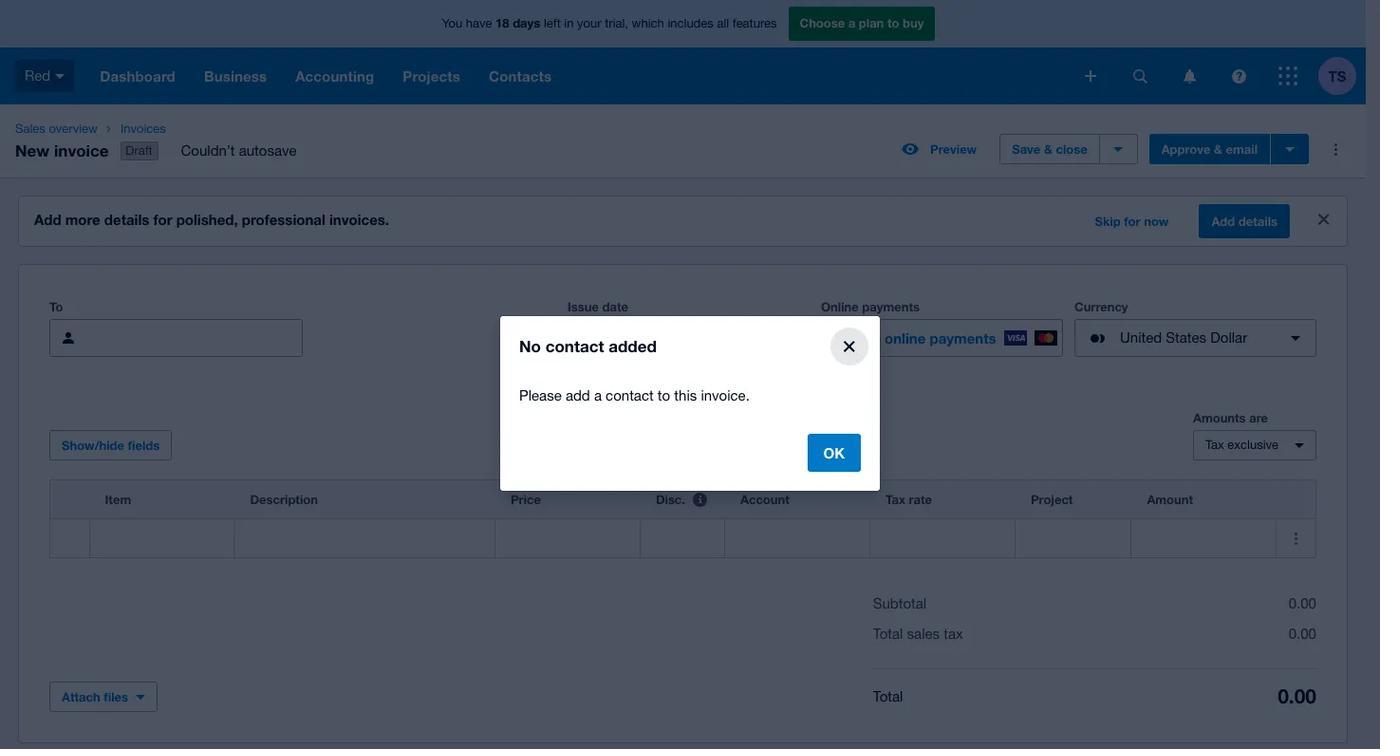 Task type: vqa. For each thing, say whether or not it's contained in the screenshot.
Saudi Riyal at the right of page
no



Task type: describe. For each thing, give the bounding box(es) containing it.
0 horizontal spatial details
[[104, 211, 149, 228]]

description
[[250, 492, 318, 507]]

0.00 for total sales tax
[[1289, 626, 1317, 642]]

your
[[577, 16, 602, 31]]

you have 18 days left in your trial, which includes all features
[[442, 15, 777, 31]]

svg image inside the red popup button
[[55, 74, 65, 79]]

have
[[466, 16, 492, 31]]

close
[[1056, 142, 1088, 157]]

online payments
[[821, 299, 920, 314]]

all
[[717, 16, 729, 31]]

svg image up close
[[1085, 70, 1097, 82]]

total sales tax
[[873, 626, 964, 642]]

Price field
[[496, 521, 640, 557]]

set
[[838, 330, 860, 347]]

sales
[[15, 122, 45, 136]]

a inside dialog
[[594, 387, 602, 403]]

issue date
[[568, 299, 629, 314]]

tax exclusive
[[1206, 438, 1279, 452]]

email
[[1226, 142, 1258, 157]]

couldn't
[[181, 143, 235, 159]]

amount
[[1148, 492, 1194, 507]]

add for add more details for polished, professional invoices.
[[34, 211, 61, 228]]

for inside button
[[1125, 214, 1141, 229]]

set up online payments
[[838, 330, 997, 347]]

states
[[1166, 330, 1207, 346]]

attach
[[62, 690, 100, 705]]

subtotal
[[873, 596, 927, 612]]

which
[[632, 16, 665, 31]]

add
[[566, 387, 590, 403]]

draft
[[126, 144, 153, 158]]

add for add details
[[1212, 214, 1236, 229]]

preview button
[[891, 134, 989, 164]]

attach files button
[[49, 682, 158, 712]]

files
[[104, 690, 128, 705]]

issue
[[568, 299, 599, 314]]

exclusive
[[1228, 438, 1279, 452]]

skip for now button
[[1084, 206, 1181, 237]]

ok button
[[808, 433, 861, 471]]

added
[[609, 336, 657, 356]]

approve & email
[[1162, 142, 1258, 157]]

save & close button
[[1000, 134, 1100, 164]]

trial,
[[605, 16, 629, 31]]

no
[[519, 336, 541, 356]]

show/hide
[[62, 438, 124, 453]]

date
[[603, 299, 629, 314]]

tax for tax rate
[[886, 492, 906, 507]]

autosave
[[239, 143, 297, 159]]

red
[[25, 67, 51, 83]]

0 vertical spatial payments
[[863, 299, 920, 314]]

to inside the no contact added dialog
[[658, 387, 671, 403]]

skip
[[1095, 214, 1121, 229]]

invoice
[[54, 140, 109, 160]]

to inside "ts" banner
[[888, 15, 900, 31]]

red button
[[0, 47, 86, 104]]

features
[[733, 16, 777, 31]]

0 horizontal spatial contact
[[546, 336, 604, 356]]

polished,
[[176, 211, 238, 228]]

invoice line item list element
[[49, 480, 1317, 558]]

To text field
[[95, 320, 302, 356]]

days
[[513, 15, 541, 31]]

Description text field
[[235, 521, 495, 557]]

tax
[[944, 626, 964, 642]]

no contact added dialog
[[500, 316, 880, 490]]

project
[[1031, 492, 1073, 507]]

to
[[49, 299, 63, 314]]

approve
[[1162, 142, 1211, 157]]

dollar
[[1211, 330, 1248, 346]]

svg image up email
[[1232, 69, 1246, 83]]

a inside "ts" banner
[[849, 15, 856, 31]]

set up online payments button
[[821, 319, 1064, 357]]

fields
[[128, 438, 160, 453]]

couldn't autosave
[[181, 143, 297, 159]]

sales
[[907, 626, 940, 642]]

overview
[[49, 122, 98, 136]]

you
[[442, 16, 463, 31]]

ts banner
[[0, 0, 1366, 104]]

add more details for polished, professional invoices.
[[34, 211, 389, 228]]

1 horizontal spatial contact
[[606, 387, 654, 403]]

left
[[544, 16, 561, 31]]

no contact added
[[519, 336, 657, 356]]

this
[[675, 387, 697, 403]]

rate
[[909, 492, 933, 507]]



Task type: locate. For each thing, give the bounding box(es) containing it.
united
[[1121, 330, 1162, 346]]

&
[[1045, 142, 1053, 157], [1215, 142, 1223, 157]]

1 horizontal spatial svg image
[[1184, 69, 1196, 83]]

invoices.
[[329, 211, 389, 228]]

payments up online
[[863, 299, 920, 314]]

1 vertical spatial to
[[658, 387, 671, 403]]

add
[[34, 211, 61, 228], [1212, 214, 1236, 229]]

to left this
[[658, 387, 671, 403]]

tax inside invoice line item list element
[[886, 492, 906, 507]]

1 vertical spatial contact
[[606, 387, 654, 403]]

a
[[849, 15, 856, 31], [594, 387, 602, 403]]

0 horizontal spatial for
[[153, 211, 172, 228]]

for
[[153, 211, 172, 228], [1125, 214, 1141, 229]]

invoice.
[[701, 387, 750, 403]]

Amount field
[[1132, 521, 1277, 557]]

0 horizontal spatial &
[[1045, 142, 1053, 157]]

tax
[[1206, 438, 1225, 452], [886, 492, 906, 507]]

add details button
[[1200, 204, 1291, 238]]

payments
[[863, 299, 920, 314], [930, 330, 997, 347]]

1 svg image from the left
[[1133, 69, 1148, 83]]

save
[[1012, 142, 1041, 157]]

sales overview
[[15, 122, 98, 136]]

details down email
[[1239, 214, 1278, 229]]

0.00 for subtotal
[[1289, 596, 1317, 612]]

0 vertical spatial contact
[[546, 336, 604, 356]]

svg image
[[1279, 66, 1298, 85], [1232, 69, 1246, 83], [1085, 70, 1097, 82], [55, 74, 65, 79]]

ts button
[[1319, 47, 1366, 104]]

attach files
[[62, 690, 128, 705]]

1 & from the left
[[1045, 142, 1053, 157]]

& inside button
[[1215, 142, 1223, 157]]

tax inside tax exclusive popup button
[[1206, 438, 1225, 452]]

1 vertical spatial 0.00
[[1289, 626, 1317, 642]]

add left more
[[34, 211, 61, 228]]

total down 'total sales tax'
[[873, 688, 903, 704]]

a right add
[[594, 387, 602, 403]]

1 horizontal spatial tax
[[1206, 438, 1225, 452]]

1 total from the top
[[873, 626, 903, 642]]

18
[[496, 15, 510, 31]]

ts
[[1329, 67, 1347, 84]]

0 vertical spatial 0.00
[[1289, 596, 1317, 612]]

skip for now
[[1095, 214, 1169, 229]]

1 vertical spatial tax
[[886, 492, 906, 507]]

ok
[[824, 444, 845, 461]]

1 horizontal spatial to
[[888, 15, 900, 31]]

preview
[[931, 142, 977, 157]]

payments inside popup button
[[930, 330, 997, 347]]

more date options image
[[772, 319, 810, 357]]

& right save
[[1045, 142, 1053, 157]]

item
[[105, 492, 131, 507]]

1 vertical spatial a
[[594, 387, 602, 403]]

show/hide fields button
[[49, 430, 172, 461]]

approve & email button
[[1150, 134, 1271, 164]]

professional
[[242, 211, 326, 228]]

in
[[564, 16, 574, 31]]

for left now at top right
[[1125, 214, 1141, 229]]

0 horizontal spatial a
[[594, 387, 602, 403]]

tax for tax exclusive
[[1206, 438, 1225, 452]]

tax exclusive button
[[1194, 430, 1317, 461]]

contact element
[[49, 319, 303, 357]]

& for close
[[1045, 142, 1053, 157]]

0 horizontal spatial svg image
[[1133, 69, 1148, 83]]

add right now at top right
[[1212, 214, 1236, 229]]

1 horizontal spatial a
[[849, 15, 856, 31]]

Issue date text field
[[613, 320, 764, 356]]

0 vertical spatial to
[[888, 15, 900, 31]]

amounts
[[1194, 410, 1246, 426]]

2 total from the top
[[873, 688, 903, 704]]

united states dollar button
[[1075, 319, 1317, 357]]

buy
[[903, 15, 924, 31]]

invoices
[[120, 122, 166, 136]]

1 horizontal spatial for
[[1125, 214, 1141, 229]]

details
[[104, 211, 149, 228], [1239, 214, 1278, 229]]

1 vertical spatial total
[[873, 688, 903, 704]]

account
[[741, 492, 790, 507]]

1 vertical spatial payments
[[930, 330, 997, 347]]

& left email
[[1215, 142, 1223, 157]]

total for total sales tax
[[873, 626, 903, 642]]

please add a contact to this invoice.
[[519, 387, 750, 403]]

svg image right red
[[55, 74, 65, 79]]

1 horizontal spatial details
[[1239, 214, 1278, 229]]

choose
[[800, 15, 845, 31]]

2 vertical spatial 0.00
[[1278, 685, 1317, 709]]

2 & from the left
[[1215, 142, 1223, 157]]

total
[[873, 626, 903, 642], [873, 688, 903, 704]]

payments right online
[[930, 330, 997, 347]]

details inside button
[[1239, 214, 1278, 229]]

contact
[[546, 336, 604, 356], [606, 387, 654, 403]]

new
[[15, 140, 50, 160]]

online
[[821, 299, 859, 314]]

0 horizontal spatial payments
[[863, 299, 920, 314]]

add more details for polished, professional invoices. status
[[19, 197, 1347, 246]]

more
[[65, 211, 100, 228]]

total down subtotal
[[873, 626, 903, 642]]

for left polished,
[[153, 211, 172, 228]]

2 svg image from the left
[[1184, 69, 1196, 83]]

1 horizontal spatial &
[[1215, 142, 1223, 157]]

svg image left ts
[[1279, 66, 1298, 85]]

tax down the amounts at the right bottom
[[1206, 438, 1225, 452]]

contact down the added
[[606, 387, 654, 403]]

1 horizontal spatial payments
[[930, 330, 997, 347]]

choose a plan to buy
[[800, 15, 924, 31]]

0 vertical spatial total
[[873, 626, 903, 642]]

a left plan at the right top of page
[[849, 15, 856, 31]]

total for total
[[873, 688, 903, 704]]

now
[[1144, 214, 1169, 229]]

0 vertical spatial a
[[849, 15, 856, 31]]

tax rate
[[886, 492, 933, 507]]

details right more
[[104, 211, 149, 228]]

online
[[885, 330, 926, 347]]

1 horizontal spatial add
[[1212, 214, 1236, 229]]

currency
[[1075, 299, 1129, 314]]

show/hide fields
[[62, 438, 160, 453]]

amounts are
[[1194, 410, 1269, 426]]

0 horizontal spatial add
[[34, 211, 61, 228]]

0 horizontal spatial tax
[[886, 492, 906, 507]]

save & close
[[1012, 142, 1088, 157]]

& for email
[[1215, 142, 1223, 157]]

tax left rate
[[886, 492, 906, 507]]

please
[[519, 387, 562, 403]]

united states dollar
[[1121, 330, 1248, 346]]

invoices link
[[113, 120, 312, 139]]

includes
[[668, 16, 714, 31]]

svg image
[[1133, 69, 1148, 83], [1184, 69, 1196, 83]]

contact down issue
[[546, 336, 604, 356]]

disc.
[[656, 492, 686, 507]]

& inside button
[[1045, 142, 1053, 157]]

price
[[511, 492, 541, 507]]

to left buy
[[888, 15, 900, 31]]

new invoice
[[15, 140, 109, 160]]

up
[[864, 330, 881, 347]]

0 vertical spatial tax
[[1206, 438, 1225, 452]]

plan
[[859, 15, 884, 31]]

0 horizontal spatial to
[[658, 387, 671, 403]]

close image
[[831, 327, 869, 365]]

add details
[[1212, 214, 1278, 229]]

add inside button
[[1212, 214, 1236, 229]]

to
[[888, 15, 900, 31], [658, 387, 671, 403]]



